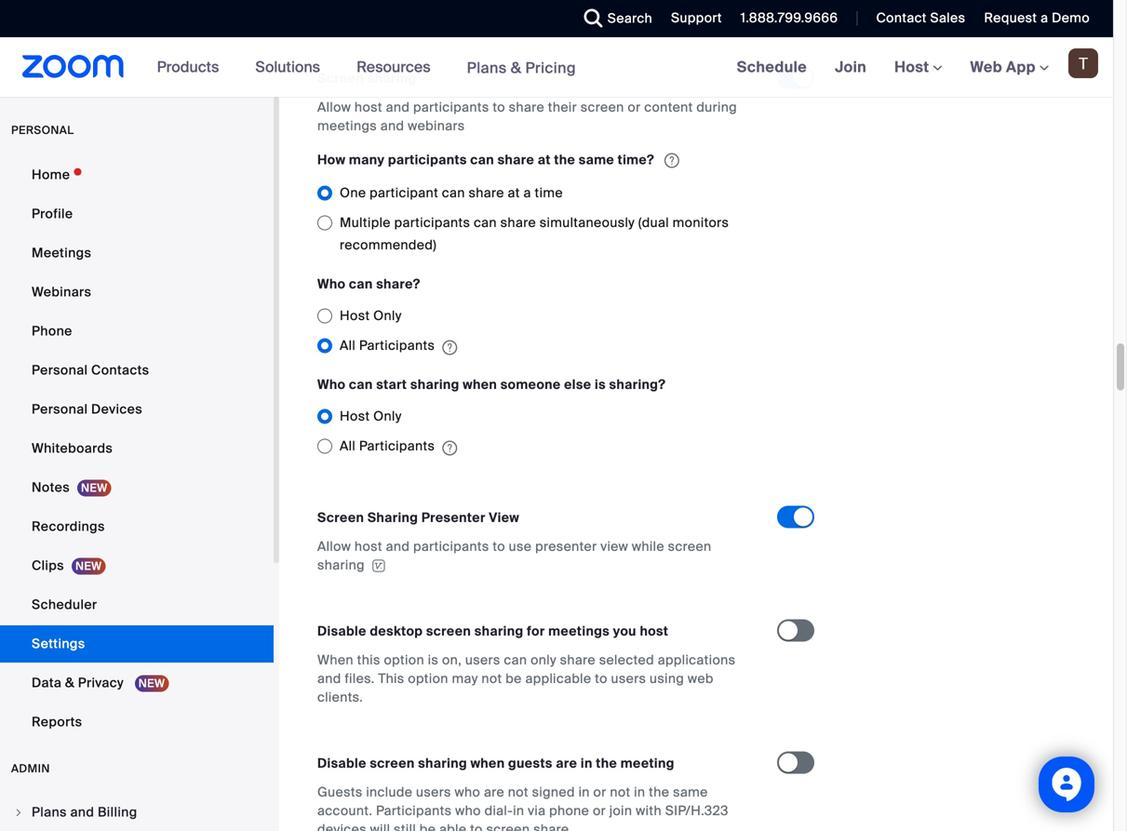 Task type: vqa. For each thing, say whether or not it's contained in the screenshot.
top all
yes



Task type: locate. For each thing, give the bounding box(es) containing it.
who left start on the top left of the page
[[317, 376, 346, 393]]

home
[[32, 166, 70, 183]]

screen inside guests include users who are not signed in or not in the same account. participants who dial-in via phone or join with sip/h.323 devices will still be able to screen share.
[[486, 821, 530, 831]]

1 vertical spatial screen
[[317, 509, 364, 526]]

and
[[386, 99, 410, 116], [381, 117, 404, 134], [386, 538, 410, 555], [317, 670, 341, 687], [70, 804, 94, 821]]

screen right their
[[581, 99, 624, 116]]

0 vertical spatial the
[[554, 151, 575, 168]]

share up applicable
[[560, 652, 596, 669]]

plans for plans and billing
[[32, 804, 67, 821]]

and down resources dropdown button
[[386, 99, 410, 116]]

request a demo
[[984, 9, 1090, 27]]

is left on,
[[428, 652, 439, 669]]

1 horizontal spatial be
[[506, 670, 522, 687]]

host only inside who can start sharing when someone else is sharing? option group
[[340, 408, 402, 425]]

0 vertical spatial personal
[[32, 362, 88, 379]]

host only down who can share?
[[340, 307, 402, 324]]

participants for start
[[359, 437, 435, 455]]

plans up allow host and participants to share their screen or content during meetings and webinars at the top of the page
[[467, 58, 507, 77]]

host inside allow host and participants to share their screen or content during meetings and webinars
[[355, 99, 382, 116]]

to inside allow host and participants to share their screen or content during meetings and webinars
[[493, 99, 505, 116]]

guests include users who are not signed in or not in the same account. participants who dial-in via phone or join with sip/h.323 devices will still be able to screen share.
[[317, 784, 729, 831]]

2 vertical spatial participants
[[376, 802, 452, 820]]

or left content on the right top of the page
[[628, 99, 641, 116]]

screen right while
[[668, 538, 712, 555]]

not up join
[[610, 784, 631, 801]]

host for start
[[340, 408, 370, 425]]

only down start on the top left of the page
[[373, 408, 402, 425]]

0 horizontal spatial be
[[420, 821, 436, 831]]

1 vertical spatial is
[[428, 652, 439, 669]]

presenter
[[535, 538, 597, 555]]

personal contacts link
[[0, 352, 274, 389]]

at up time
[[538, 151, 551, 168]]

0 horizontal spatial are
[[484, 784, 505, 801]]

0 vertical spatial at
[[538, 151, 551, 168]]

are up dial- at bottom
[[484, 784, 505, 801]]

0 vertical spatial be
[[506, 670, 522, 687]]

participants up webinars
[[413, 99, 489, 116]]

0 horizontal spatial is
[[428, 652, 439, 669]]

participants inside who can start sharing when someone else is sharing? option group
[[359, 437, 435, 455]]

host inside meetings navigation
[[895, 57, 933, 77]]

or right signed
[[593, 784, 607, 801]]

1 vertical spatial host
[[340, 307, 370, 324]]

or left join
[[593, 802, 606, 820]]

contacts
[[91, 362, 149, 379]]

participants left learn more about all participants icon
[[359, 437, 435, 455]]

1 horizontal spatial same
[[673, 784, 708, 801]]

all participants up start on the top left of the page
[[340, 337, 435, 354]]

same up sip/h.323
[[673, 784, 708, 801]]

0 vertical spatial host only
[[340, 307, 402, 324]]

& inside personal menu menu
[[65, 674, 75, 692]]

1 all from the top
[[340, 337, 356, 354]]

same inside guests include users who are not signed in or not in the same account. participants who dial-in via phone or join with sip/h.323 devices will still be able to screen share.
[[673, 784, 708, 801]]

2 vertical spatial users
[[416, 784, 451, 801]]

only for start
[[373, 408, 402, 425]]

and down when at the bottom
[[317, 670, 341, 687]]

1 disable from the top
[[317, 623, 367, 640]]

or for in
[[593, 784, 607, 801]]

1 horizontal spatial &
[[511, 58, 522, 77]]

1 vertical spatial who
[[317, 376, 346, 393]]

2 all participants from the top
[[340, 437, 435, 455]]

be left applicable
[[506, 670, 522, 687]]

1 vertical spatial disable
[[317, 755, 367, 772]]

2 disable from the top
[[317, 755, 367, 772]]

who can start sharing when someone else is sharing?
[[317, 376, 666, 393]]

reports
[[32, 713, 82, 731]]

0 vertical spatial allow
[[317, 99, 351, 116]]

at left time
[[508, 184, 520, 201]]

meetings
[[32, 244, 91, 262]]

1 vertical spatial a
[[524, 184, 531, 201]]

1 personal from the top
[[32, 362, 88, 379]]

0 vertical spatial meetings
[[317, 117, 377, 134]]

to left use
[[493, 538, 505, 555]]

0 vertical spatial are
[[556, 755, 577, 772]]

personal menu menu
[[0, 156, 274, 743]]

include
[[366, 784, 413, 801]]

while
[[632, 538, 664, 555]]

can left share?
[[349, 275, 373, 293]]

sharing left support version for screen sharing presenter view image
[[317, 557, 365, 574]]

0 horizontal spatial not
[[482, 670, 502, 687]]

only inside who can share? option group
[[373, 307, 402, 324]]

a left time
[[524, 184, 531, 201]]

disable up guests
[[317, 755, 367, 772]]

banner containing products
[[0, 37, 1113, 98]]

screen down dial- at bottom
[[486, 821, 530, 831]]

disable for disable desktop screen sharing for meetings you host
[[317, 623, 367, 640]]

2 all from the top
[[340, 437, 356, 455]]

participants inside multiple participants can share simultaneously (dual monitors recommended)
[[394, 214, 470, 231]]

0 vertical spatial or
[[628, 99, 641, 116]]

2 personal from the top
[[32, 401, 88, 418]]

& inside product information navigation
[[511, 58, 522, 77]]

option up this on the left bottom of the page
[[384, 652, 424, 669]]

meetings right for
[[548, 623, 610, 640]]

host down screen sharing
[[355, 99, 382, 116]]

personal for personal devices
[[32, 401, 88, 418]]

personal inside 'link'
[[32, 362, 88, 379]]

screen inside allow host and participants to use presenter view while screen sharing
[[668, 538, 712, 555]]

1 host only from the top
[[340, 307, 402, 324]]

0 vertical spatial host
[[895, 57, 933, 77]]

1 vertical spatial be
[[420, 821, 436, 831]]

2 vertical spatial the
[[649, 784, 670, 801]]

0 vertical spatial a
[[1041, 9, 1048, 27]]

plans & pricing
[[467, 58, 576, 77]]

allow down screen sharing
[[317, 99, 351, 116]]

participants down webinars
[[388, 151, 467, 168]]

share left their
[[509, 99, 545, 116]]

host up support version for screen sharing presenter view image
[[355, 538, 382, 555]]

1 vertical spatial plans
[[32, 804, 67, 821]]

0 vertical spatial plans
[[467, 58, 507, 77]]

be
[[506, 670, 522, 687], [420, 821, 436, 831]]

disable up when at the bottom
[[317, 623, 367, 640]]

0 vertical spatial host
[[355, 99, 382, 116]]

host right you
[[640, 623, 669, 640]]

host only inside who can share? option group
[[340, 307, 402, 324]]

whiteboards link
[[0, 430, 274, 467]]

users inside guests include users who are not signed in or not in the same account. participants who dial-in via phone or join with sip/h.323 devices will still be able to screen share.
[[416, 784, 451, 801]]

1 vertical spatial same
[[673, 784, 708, 801]]

plans right right icon
[[32, 804, 67, 821]]

1 horizontal spatial at
[[538, 151, 551, 168]]

share
[[509, 99, 545, 116], [498, 151, 534, 168], [469, 184, 504, 201], [500, 214, 536, 231], [560, 652, 596, 669]]

0 vertical spatial users
[[465, 652, 500, 669]]

share.
[[533, 821, 573, 831]]

request
[[984, 9, 1037, 27]]

& left pricing
[[511, 58, 522, 77]]

share down time
[[500, 214, 536, 231]]

are up signed
[[556, 755, 577, 772]]

reports link
[[0, 704, 274, 741]]

option down on,
[[408, 670, 448, 687]]

all participants inside who can share? option group
[[340, 337, 435, 354]]

applications
[[658, 652, 736, 669]]

can
[[470, 151, 494, 168], [442, 184, 465, 201], [474, 214, 497, 231], [349, 275, 373, 293], [349, 376, 373, 393], [504, 652, 527, 669]]

recordings link
[[0, 508, 274, 545]]

or for screen
[[628, 99, 641, 116]]

who can share? option group
[[317, 301, 777, 361]]

not
[[482, 670, 502, 687], [508, 784, 529, 801], [610, 784, 631, 801]]

screen
[[317, 70, 364, 87], [317, 509, 364, 526]]

request a demo link
[[970, 0, 1113, 37], [984, 9, 1090, 27]]

when left guests
[[471, 755, 505, 772]]

1 vertical spatial participants
[[359, 437, 435, 455]]

webinars
[[32, 283, 91, 301]]

all inside who can start sharing when someone else is sharing? option group
[[340, 437, 356, 455]]

0 vertical spatial same
[[579, 151, 614, 168]]

to right able
[[470, 821, 483, 831]]

1 vertical spatial host
[[355, 538, 382, 555]]

users up able
[[416, 784, 451, 801]]

only inside who can start sharing when someone else is sharing? option group
[[373, 408, 402, 425]]

plans & pricing link
[[467, 58, 576, 77], [467, 58, 576, 77]]

and left billing
[[70, 804, 94, 821]]

1 vertical spatial the
[[596, 755, 617, 772]]

1 vertical spatial who
[[455, 802, 481, 820]]

personal down 'phone'
[[32, 362, 88, 379]]

plans and billing
[[32, 804, 137, 821]]

web
[[688, 670, 714, 687]]

1 only from the top
[[373, 307, 402, 324]]

same
[[579, 151, 614, 168], [673, 784, 708, 801]]

1 vertical spatial are
[[484, 784, 505, 801]]

web app
[[970, 57, 1036, 77]]

2 horizontal spatial the
[[649, 784, 670, 801]]

data
[[32, 674, 62, 692]]

1 all participants from the top
[[340, 337, 435, 354]]

and up support version for screen sharing presenter view image
[[386, 538, 410, 555]]

disable for disable screen sharing when guests are in the meeting
[[317, 755, 367, 772]]

2 who from the top
[[317, 376, 346, 393]]

all
[[340, 337, 356, 354], [340, 437, 356, 455]]

and inside menu item
[[70, 804, 94, 821]]

0 horizontal spatial users
[[416, 784, 451, 801]]

0 vertical spatial all participants
[[340, 337, 435, 354]]

when
[[463, 376, 497, 393], [471, 755, 505, 772]]

1.888.799.9666 button
[[727, 0, 843, 37], [741, 9, 838, 27]]

plans
[[467, 58, 507, 77], [32, 804, 67, 821]]

scheduler link
[[0, 586, 274, 624]]

is
[[595, 376, 606, 393], [428, 652, 439, 669]]

1 vertical spatial all
[[340, 437, 356, 455]]

all participants
[[340, 337, 435, 354], [340, 437, 435, 455]]

share inside when this option is on, users can only share selected applications and files. this option may not be applicable to users using web clients.
[[560, 652, 596, 669]]

2 allow from the top
[[317, 538, 351, 555]]

not up via at the bottom left of the page
[[508, 784, 529, 801]]

plans and billing menu item
[[0, 795, 274, 830]]

1 vertical spatial &
[[65, 674, 75, 692]]

can up one participant can share at a time
[[470, 151, 494, 168]]

all participants for share?
[[340, 337, 435, 354]]

1 vertical spatial only
[[373, 408, 402, 425]]

host only down start on the top left of the page
[[340, 408, 402, 425]]

screen sharing
[[317, 70, 417, 87]]

host inside who can start sharing when someone else is sharing? option group
[[340, 408, 370, 425]]

1 vertical spatial personal
[[32, 401, 88, 418]]

support version for screen sharing presenter view image
[[369, 560, 388, 573]]

participants up start on the top left of the page
[[359, 337, 435, 354]]

in
[[581, 755, 593, 772], [579, 784, 590, 801], [634, 784, 645, 801], [513, 802, 524, 820]]

1 vertical spatial allow
[[317, 538, 351, 555]]

the
[[554, 151, 575, 168], [596, 755, 617, 772], [649, 784, 670, 801]]

can inside when this option is on, users can only share selected applications and files. this option may not be applicable to users using web clients.
[[504, 652, 527, 669]]

participants up still
[[376, 802, 452, 820]]

1 horizontal spatial plans
[[467, 58, 507, 77]]

who for who can start sharing when someone else is sharing?
[[317, 376, 346, 393]]

all inside who can share? option group
[[340, 337, 356, 354]]

allow host and participants to use presenter view while screen sharing application
[[317, 537, 760, 575]]

plans inside menu item
[[32, 804, 67, 821]]

allow inside allow host and participants to share their screen or content during meetings and webinars
[[317, 99, 351, 116]]

can inside multiple participants can share simultaneously (dual monitors recommended)
[[474, 214, 497, 231]]

1 vertical spatial option
[[408, 670, 448, 687]]

personal devices link
[[0, 391, 274, 428]]

schedule
[[737, 57, 807, 77]]

users down "selected"
[[611, 670, 646, 687]]

1 horizontal spatial meetings
[[548, 623, 610, 640]]

1 allow from the top
[[317, 99, 351, 116]]

0 horizontal spatial &
[[65, 674, 75, 692]]

webinars link
[[0, 274, 274, 311]]

when
[[317, 652, 354, 669]]

0 vertical spatial all
[[340, 337, 356, 354]]

application
[[317, 150, 777, 260]]

allow inside allow host and participants to use presenter view while screen sharing
[[317, 538, 351, 555]]

not right may
[[482, 670, 502, 687]]

1 horizontal spatial is
[[595, 376, 606, 393]]

0 vertical spatial &
[[511, 58, 522, 77]]

to inside allow host and participants to use presenter view while screen sharing
[[493, 538, 505, 555]]

0 vertical spatial only
[[373, 307, 402, 324]]

participants inside guests include users who are not signed in or not in the same account. participants who dial-in via phone or join with sip/h.323 devices will still be able to screen share.
[[376, 802, 452, 820]]

be right still
[[420, 821, 436, 831]]

dial-
[[485, 802, 513, 820]]

can down one participant can share at a time
[[474, 214, 497, 231]]

host
[[355, 99, 382, 116], [355, 538, 382, 555], [640, 623, 669, 640]]

personal devices
[[32, 401, 142, 418]]

time?
[[618, 151, 654, 168]]

all participants inside who can start sharing when someone else is sharing? option group
[[340, 437, 435, 455]]

who
[[455, 784, 481, 801], [455, 802, 481, 820]]

may
[[452, 670, 478, 687]]

application containing how many participants can share at the same time?
[[317, 150, 777, 260]]

1 vertical spatial or
[[593, 784, 607, 801]]

0 vertical spatial disable
[[317, 623, 367, 640]]

a left demo
[[1041, 9, 1048, 27]]

0 horizontal spatial at
[[508, 184, 520, 201]]

all participants down start on the top left of the page
[[340, 437, 435, 455]]

devices
[[317, 821, 367, 831]]

will
[[370, 821, 390, 831]]

users up may
[[465, 652, 500, 669]]

allow down screen sharing presenter view
[[317, 538, 351, 555]]

product information navigation
[[143, 37, 590, 98]]

& right data
[[65, 674, 75, 692]]

screen
[[581, 99, 624, 116], [668, 538, 712, 555], [426, 623, 471, 640], [370, 755, 415, 772], [486, 821, 530, 831]]

meetings up how
[[317, 117, 377, 134]]

same left time?
[[579, 151, 614, 168]]

search button
[[570, 0, 657, 37]]

when left someone on the left top of page
[[463, 376, 497, 393]]

1 vertical spatial at
[[508, 184, 520, 201]]

applicable
[[525, 670, 591, 687]]

participants inside who can share? option group
[[359, 337, 435, 354]]

2 host only from the top
[[340, 408, 402, 425]]

participants down presenter
[[413, 538, 489, 555]]

allow
[[317, 99, 351, 116], [317, 538, 351, 555]]

the inside guests include users who are not signed in or not in the same account. participants who dial-in via phone or join with sip/h.323 devices will still be able to screen share.
[[649, 784, 670, 801]]

host for allow host and participants to use presenter view while screen sharing
[[355, 538, 382, 555]]

host inside who can share? option group
[[340, 307, 370, 324]]

host for allow host and participants to share their screen or content during meetings and webinars
[[355, 99, 382, 116]]

0 vertical spatial who
[[317, 275, 346, 293]]

host
[[895, 57, 933, 77], [340, 307, 370, 324], [340, 408, 370, 425]]

the up with
[[649, 784, 670, 801]]

2 vertical spatial host
[[340, 408, 370, 425]]

1 who from the top
[[317, 275, 346, 293]]

1 horizontal spatial a
[[1041, 9, 1048, 27]]

& for data
[[65, 674, 75, 692]]

support
[[671, 9, 722, 27]]

can left only
[[504, 652, 527, 669]]

all participants for start
[[340, 437, 435, 455]]

who can start sharing when someone else is sharing? option group
[[317, 402, 777, 461]]

0 horizontal spatial a
[[524, 184, 531, 201]]

to down the plans & pricing
[[493, 99, 505, 116]]

profile link
[[0, 195, 274, 233]]

plans for plans & pricing
[[467, 58, 507, 77]]

personal up whiteboards
[[32, 401, 88, 418]]

&
[[511, 58, 522, 77], [65, 674, 75, 692]]

only down share?
[[373, 307, 402, 324]]

to
[[493, 99, 505, 116], [493, 538, 505, 555], [595, 670, 608, 687], [470, 821, 483, 831]]

schedule link
[[723, 37, 821, 97]]

1 vertical spatial all participants
[[340, 437, 435, 455]]

0 vertical spatial screen
[[317, 70, 364, 87]]

2 horizontal spatial users
[[611, 670, 646, 687]]

zoom logo image
[[22, 55, 124, 78]]

1 vertical spatial host only
[[340, 408, 402, 425]]

right image
[[13, 807, 24, 818]]

or inside allow host and participants to share their screen or content during meetings and webinars
[[628, 99, 641, 116]]

host inside allow host and participants to use presenter view while screen sharing
[[355, 538, 382, 555]]

the up time
[[554, 151, 575, 168]]

multiple
[[340, 214, 391, 231]]

0 horizontal spatial meetings
[[317, 117, 377, 134]]

contact sales link
[[862, 0, 970, 37], [876, 9, 966, 27]]

participants
[[413, 99, 489, 116], [388, 151, 467, 168], [394, 214, 470, 231], [413, 538, 489, 555]]

1 screen from the top
[[317, 70, 364, 87]]

for
[[527, 623, 545, 640]]

2 only from the top
[[373, 408, 402, 425]]

plans inside product information navigation
[[467, 58, 507, 77]]

2 screen from the top
[[317, 509, 364, 526]]

meetings
[[317, 117, 377, 134], [548, 623, 610, 640]]

participants
[[359, 337, 435, 354], [359, 437, 435, 455], [376, 802, 452, 820]]

participants down one participant can share at a time
[[394, 214, 470, 231]]

0 horizontal spatial plans
[[32, 804, 67, 821]]

the left meeting
[[596, 755, 617, 772]]

sharing
[[367, 70, 417, 87], [410, 376, 460, 393], [317, 557, 365, 574], [474, 623, 524, 640], [418, 755, 467, 772]]

0 vertical spatial participants
[[359, 337, 435, 354]]

share down allow host and participants to share their screen or content during meetings and webinars at the top of the page
[[498, 151, 534, 168]]

to inside when this option is on, users can only share selected applications and files. this option may not be applicable to users using web clients.
[[595, 670, 608, 687]]

screen up on,
[[426, 623, 471, 640]]

who left share?
[[317, 275, 346, 293]]

banner
[[0, 37, 1113, 98]]

to down "selected"
[[595, 670, 608, 687]]

is right else
[[595, 376, 606, 393]]

scheduler
[[32, 596, 97, 613]]

privacy
[[78, 674, 124, 692]]



Task type: describe. For each thing, give the bounding box(es) containing it.
screen sharing presenter view
[[317, 509, 519, 526]]

account.
[[317, 802, 373, 820]]

view
[[489, 509, 519, 526]]

2 horizontal spatial not
[[610, 784, 631, 801]]

meetings inside allow host and participants to share their screen or content during meetings and webinars
[[317, 117, 377, 134]]

personal contacts
[[32, 362, 149, 379]]

sales
[[930, 9, 966, 27]]

and inside allow host and participants to use presenter view while screen sharing
[[386, 538, 410, 555]]

1 horizontal spatial not
[[508, 784, 529, 801]]

host for share?
[[340, 307, 370, 324]]

screen for screen sharing
[[317, 70, 364, 87]]

allow host and participants to share their screen or content during meetings and webinars
[[317, 99, 737, 134]]

and up many
[[381, 117, 404, 134]]

allow for allow host and participants to share their screen or content during meetings and webinars
[[317, 99, 351, 116]]

share?
[[376, 275, 420, 293]]

app
[[1006, 57, 1036, 77]]

web
[[970, 57, 1002, 77]]

disable desktop screen sharing for meetings you host
[[317, 623, 669, 640]]

be inside when this option is on, users can only share selected applications and files. this option may not be applicable to users using web clients.
[[506, 670, 522, 687]]

one
[[340, 184, 366, 201]]

signed
[[532, 784, 575, 801]]

notes
[[32, 479, 70, 496]]

start
[[376, 376, 407, 393]]

2 vertical spatial or
[[593, 802, 606, 820]]

0 vertical spatial option
[[384, 652, 424, 669]]

using
[[650, 670, 684, 687]]

clips
[[32, 557, 64, 574]]

& for plans
[[511, 58, 522, 77]]

presenter
[[422, 509, 486, 526]]

screen for screen sharing presenter view
[[317, 509, 364, 526]]

else
[[564, 376, 591, 393]]

1 horizontal spatial the
[[596, 755, 617, 772]]

clients.
[[317, 689, 363, 706]]

web app button
[[970, 57, 1049, 77]]

sharing up able
[[418, 755, 467, 772]]

profile
[[32, 205, 73, 222]]

use
[[509, 538, 532, 555]]

phone
[[549, 802, 589, 820]]

learn more about all participants image
[[442, 339, 457, 356]]

pricing
[[525, 58, 576, 77]]

participants inside allow host and participants to share their screen or content during meetings and webinars
[[413, 99, 489, 116]]

1 vertical spatial when
[[471, 755, 505, 772]]

who for who can share?
[[317, 275, 346, 293]]

learn more about all participants image
[[442, 440, 457, 457]]

this
[[357, 652, 380, 669]]

someone
[[501, 376, 561, 393]]

share inside allow host and participants to share their screen or content during meetings and webinars
[[509, 99, 545, 116]]

products
[[157, 57, 219, 77]]

allow host and participants to use presenter view while screen sharing
[[317, 538, 712, 574]]

view
[[601, 538, 628, 555]]

join
[[835, 57, 867, 77]]

simultaneously
[[540, 214, 635, 231]]

resources
[[357, 57, 431, 77]]

profile picture image
[[1069, 48, 1098, 78]]

settings
[[32, 635, 85, 652]]

disable screen sharing when guests are in the meeting
[[317, 755, 675, 772]]

host only for share?
[[340, 307, 402, 324]]

sharing left for
[[474, 623, 524, 640]]

screen inside allow host and participants to share their screen or content during meetings and webinars
[[581, 99, 624, 116]]

search
[[608, 10, 653, 27]]

sharing
[[367, 509, 418, 526]]

data & privacy link
[[0, 665, 274, 702]]

contact sales
[[876, 9, 966, 27]]

how
[[317, 151, 346, 168]]

resources button
[[357, 37, 439, 97]]

solutions
[[255, 57, 320, 77]]

a inside how many participants can share at the same time? option group
[[524, 184, 531, 201]]

sharing inside allow host and participants to use presenter view while screen sharing
[[317, 557, 365, 574]]

host only for start
[[340, 408, 402, 425]]

sharing down learn more about all participants image
[[410, 376, 460, 393]]

via
[[528, 802, 546, 820]]

phone link
[[0, 313, 274, 350]]

allow for allow host and participants to use presenter view while screen sharing
[[317, 538, 351, 555]]

2 vertical spatial host
[[640, 623, 669, 640]]

at inside option group
[[508, 184, 520, 201]]

data & privacy
[[32, 674, 127, 692]]

participants for share?
[[359, 337, 435, 354]]

demo
[[1052, 9, 1090, 27]]

not inside when this option is on, users can only share selected applications and files. this option may not be applicable to users using web clients.
[[482, 670, 502, 687]]

0 vertical spatial is
[[595, 376, 606, 393]]

only
[[531, 652, 557, 669]]

participants inside allow host and participants to use presenter view while screen sharing
[[413, 538, 489, 555]]

all for start
[[340, 437, 356, 455]]

0 horizontal spatial the
[[554, 151, 575, 168]]

multiple participants can share simultaneously (dual monitors recommended)
[[340, 214, 729, 254]]

one participant can share at a time
[[340, 184, 563, 201]]

0 vertical spatial when
[[463, 376, 497, 393]]

learn more about how many participants can share at the same time? image
[[659, 152, 685, 169]]

how many participants can share at the same time?
[[317, 151, 654, 168]]

and inside when this option is on, users can only share selected applications and files. this option may not be applicable to users using web clients.
[[317, 670, 341, 687]]

content
[[644, 99, 693, 116]]

webinars
[[408, 117, 465, 134]]

0 horizontal spatial same
[[579, 151, 614, 168]]

meetings navigation
[[723, 37, 1113, 98]]

billing
[[98, 804, 137, 821]]

sharing up webinars
[[367, 70, 417, 87]]

notes link
[[0, 469, 274, 506]]

is inside when this option is on, users can only share selected applications and files. this option may not be applicable to users using web clients.
[[428, 652, 439, 669]]

all for share?
[[340, 337, 356, 354]]

1 vertical spatial users
[[611, 670, 646, 687]]

sip/h.323
[[665, 802, 729, 820]]

can down how many participants can share at the same time?
[[442, 184, 465, 201]]

solutions button
[[255, 37, 329, 97]]

share inside multiple participants can share simultaneously (dual monitors recommended)
[[500, 214, 536, 231]]

meeting
[[621, 755, 675, 772]]

their
[[548, 99, 577, 116]]

how many participants can share at the same time? option group
[[317, 178, 777, 260]]

join link
[[821, 37, 881, 97]]

guests
[[508, 755, 553, 772]]

with
[[636, 802, 662, 820]]

guests
[[317, 784, 363, 801]]

(dual
[[638, 214, 669, 231]]

still
[[394, 821, 416, 831]]

share down how many participants can share at the same time?
[[469, 184, 504, 201]]

recordings
[[32, 518, 105, 535]]

when this option is on, users can only share selected applications and files. this option may not be applicable to users using web clients.
[[317, 652, 736, 706]]

be inside guests include users who are not signed in or not in the same account. participants who dial-in via phone or join with sip/h.323 devices will still be able to screen share.
[[420, 821, 436, 831]]

can left start on the top left of the page
[[349, 376, 373, 393]]

host button
[[895, 57, 942, 77]]

0 vertical spatial who
[[455, 784, 481, 801]]

1 vertical spatial meetings
[[548, 623, 610, 640]]

phone
[[32, 323, 72, 340]]

personal for personal contacts
[[32, 362, 88, 379]]

1 horizontal spatial users
[[465, 652, 500, 669]]

who can share?
[[317, 275, 420, 293]]

on,
[[442, 652, 462, 669]]

to inside guests include users who are not signed in or not in the same account. participants who dial-in via phone or join with sip/h.323 devices will still be able to screen share.
[[470, 821, 483, 831]]

you
[[613, 623, 637, 640]]

many
[[349, 151, 385, 168]]

1 horizontal spatial are
[[556, 755, 577, 772]]

desktop
[[370, 623, 423, 640]]

personal
[[11, 123, 74, 137]]

during
[[697, 99, 737, 116]]

screen up include
[[370, 755, 415, 772]]

are inside guests include users who are not signed in or not in the same account. participants who dial-in via phone or join with sip/h.323 devices will still be able to screen share.
[[484, 784, 505, 801]]

files.
[[345, 670, 375, 687]]

only for share?
[[373, 307, 402, 324]]



